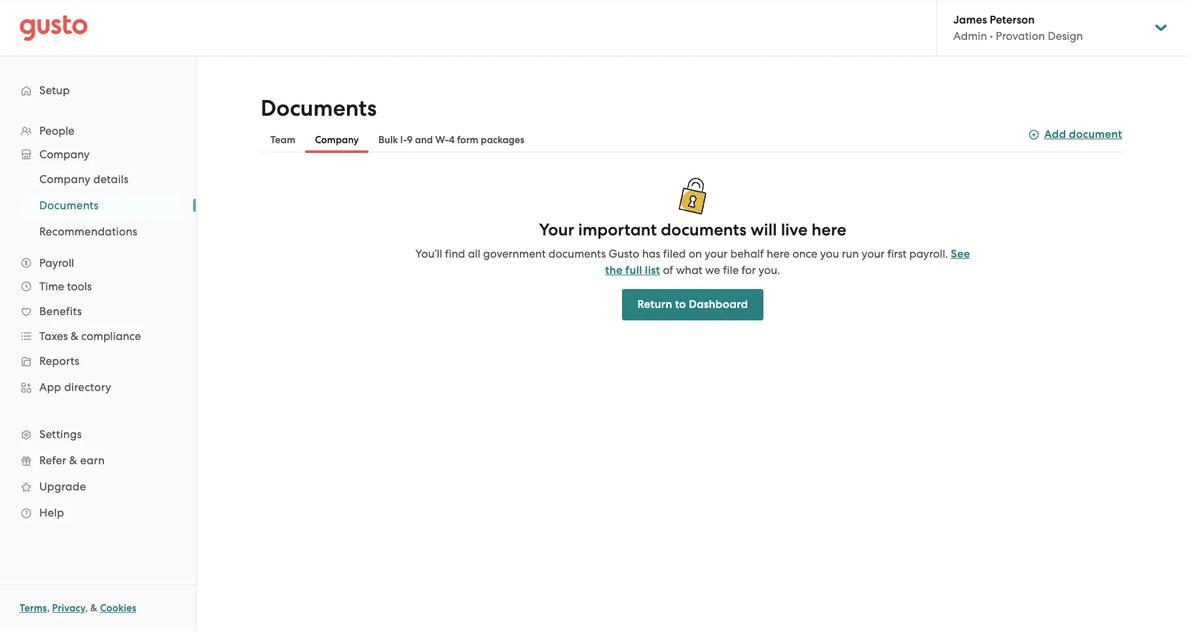 Task type: vqa. For each thing, say whether or not it's contained in the screenshot.
Setup LINK
yes



Task type: locate. For each thing, give the bounding box(es) containing it.
refer & earn link
[[13, 449, 183, 473]]

will
[[751, 220, 777, 240]]

of
[[663, 264, 673, 277]]

time tools
[[39, 280, 92, 293]]

& left cookies
[[90, 603, 98, 615]]

•
[[990, 29, 993, 43]]

0 vertical spatial &
[[71, 330, 79, 343]]

once
[[793, 248, 818, 261]]

documents down the company details
[[39, 199, 99, 212]]

team
[[270, 134, 295, 146]]

your up we
[[705, 248, 728, 261]]

here up you
[[812, 220, 847, 240]]

taxes & compliance button
[[13, 325, 183, 348]]

0 vertical spatial company
[[315, 134, 359, 146]]

settings link
[[13, 423, 183, 447]]

document
[[1069, 128, 1122, 141]]

your right run
[[862, 248, 885, 261]]

i-
[[400, 134, 407, 146]]

you'll find all government documents gusto has filed on your behalf here once you run your first payroll.
[[415, 248, 948, 261]]

team button
[[261, 127, 305, 153]]

see the full list
[[605, 248, 970, 278]]

company inside "link"
[[39, 173, 90, 186]]

1 vertical spatial documents
[[39, 199, 99, 212]]

privacy link
[[52, 603, 85, 615]]

1 vertical spatial &
[[69, 454, 77, 468]]

company down people
[[39, 148, 90, 161]]

1 vertical spatial company
[[39, 148, 90, 161]]

1 list from the top
[[0, 119, 196, 527]]

has
[[642, 248, 661, 261]]

2 vertical spatial company
[[39, 173, 90, 186]]

people button
[[13, 119, 183, 143]]

file
[[723, 264, 739, 277]]

terms link
[[20, 603, 47, 615]]

, left privacy link
[[47, 603, 50, 615]]

& left earn
[[69, 454, 77, 468]]

,
[[47, 603, 50, 615], [85, 603, 88, 615]]

gusto navigation element
[[0, 56, 196, 547]]

1 horizontal spatial your
[[862, 248, 885, 261]]

list
[[0, 119, 196, 527], [0, 166, 196, 245]]

list containing company details
[[0, 166, 196, 245]]

2 your from the left
[[862, 248, 885, 261]]

& for compliance
[[71, 330, 79, 343]]

w-
[[435, 134, 449, 146]]

benefits
[[39, 305, 82, 318]]

documents up on
[[661, 220, 747, 240]]

& inside dropdown button
[[71, 330, 79, 343]]

tools
[[67, 280, 92, 293]]

0 horizontal spatial documents
[[549, 248, 606, 261]]

recommendations link
[[24, 220, 183, 244]]

your important documents will live here
[[539, 220, 847, 240]]

company down company dropdown button
[[39, 173, 90, 186]]

cookies button
[[100, 601, 136, 617]]

&
[[71, 330, 79, 343], [69, 454, 77, 468], [90, 603, 98, 615]]

documents up company button
[[261, 95, 377, 122]]

you'll
[[415, 248, 442, 261]]

your
[[705, 248, 728, 261], [862, 248, 885, 261]]

on
[[689, 248, 702, 261]]

0 horizontal spatial ,
[[47, 603, 50, 615]]

1 horizontal spatial here
[[812, 220, 847, 240]]

1 vertical spatial here
[[767, 248, 790, 261]]

filed
[[663, 248, 686, 261]]

1 horizontal spatial documents
[[261, 95, 377, 122]]

2 vertical spatial &
[[90, 603, 98, 615]]

0 vertical spatial documents
[[661, 220, 747, 240]]

0 horizontal spatial your
[[705, 248, 728, 261]]

documents
[[661, 220, 747, 240], [549, 248, 606, 261]]

gusto
[[609, 248, 639, 261]]

here
[[812, 220, 847, 240], [767, 248, 790, 261]]

1 , from the left
[[47, 603, 50, 615]]

bulk i-9 and w-4 form packages button
[[369, 127, 534, 153]]

taxes
[[39, 330, 68, 343]]

return to dashboard
[[638, 298, 748, 312]]

people
[[39, 124, 74, 138]]

return to dashboard link
[[622, 289, 764, 321]]

app directory link
[[13, 376, 183, 399]]

first
[[887, 248, 907, 261]]

, left cookies
[[85, 603, 88, 615]]

government
[[483, 248, 546, 261]]

& right taxes
[[71, 330, 79, 343]]

benefits link
[[13, 300, 183, 324]]

1 horizontal spatial documents
[[661, 220, 747, 240]]

payroll.
[[910, 248, 948, 261]]

company
[[315, 134, 359, 146], [39, 148, 90, 161], [39, 173, 90, 186]]

your
[[539, 220, 574, 240]]

0 vertical spatial here
[[812, 220, 847, 240]]

documents down the your
[[549, 248, 606, 261]]

live
[[781, 220, 808, 240]]

1 horizontal spatial ,
[[85, 603, 88, 615]]

upgrade link
[[13, 475, 183, 499]]

setup
[[39, 84, 70, 97]]

design
[[1048, 29, 1083, 43]]

see
[[951, 248, 970, 261]]

company inside button
[[315, 134, 359, 146]]

here up 'you.'
[[767, 248, 790, 261]]

earn
[[80, 454, 105, 468]]

2 list from the top
[[0, 166, 196, 245]]

0 horizontal spatial documents
[[39, 199, 99, 212]]

documents
[[261, 95, 377, 122], [39, 199, 99, 212]]

documents link
[[24, 194, 183, 217]]

company button
[[13, 143, 183, 166]]

settings
[[39, 428, 82, 441]]

company left bulk
[[315, 134, 359, 146]]



Task type: describe. For each thing, give the bounding box(es) containing it.
home image
[[20, 15, 88, 41]]

app
[[39, 381, 61, 394]]

add
[[1044, 128, 1066, 141]]

0 horizontal spatial here
[[767, 248, 790, 261]]

payroll
[[39, 257, 74, 270]]

2 , from the left
[[85, 603, 88, 615]]

of what we file for you.
[[663, 264, 780, 277]]

james
[[954, 13, 987, 27]]

see the full list link
[[605, 248, 970, 278]]

we
[[705, 264, 720, 277]]

to
[[675, 298, 686, 312]]

important
[[578, 220, 657, 240]]

privacy
[[52, 603, 85, 615]]

time
[[39, 280, 64, 293]]

directory
[[64, 381, 111, 394]]

and
[[415, 134, 433, 146]]

company for company button
[[315, 134, 359, 146]]

bulk
[[379, 134, 398, 146]]

company details link
[[24, 168, 183, 191]]

company button
[[305, 127, 369, 153]]

company details
[[39, 173, 129, 186]]

full
[[625, 264, 642, 278]]

behalf
[[730, 248, 764, 261]]

details
[[93, 173, 129, 186]]

the
[[605, 264, 623, 278]]

company for company details
[[39, 173, 90, 186]]

all
[[468, 248, 481, 261]]

add document
[[1044, 128, 1122, 141]]

run
[[842, 248, 859, 261]]

refer
[[39, 454, 66, 468]]

form
[[457, 134, 479, 146]]

setup link
[[13, 79, 183, 102]]

packages
[[481, 134, 525, 146]]

provation
[[996, 29, 1045, 43]]

for
[[742, 264, 756, 277]]

what
[[676, 264, 703, 277]]

list containing people
[[0, 119, 196, 527]]

& for earn
[[69, 454, 77, 468]]

upgrade
[[39, 481, 86, 494]]

find
[[445, 248, 465, 261]]

you.
[[759, 264, 780, 277]]

you
[[820, 248, 839, 261]]

documents inside list
[[39, 199, 99, 212]]

1 your from the left
[[705, 248, 728, 261]]

4
[[449, 134, 455, 146]]

terms
[[20, 603, 47, 615]]

payroll button
[[13, 251, 183, 275]]

company inside dropdown button
[[39, 148, 90, 161]]

dashboard
[[689, 298, 748, 312]]

reports link
[[13, 350, 183, 373]]

reports
[[39, 355, 80, 368]]

terms , privacy , & cookies
[[20, 603, 136, 615]]

time tools button
[[13, 275, 183, 299]]

refer & earn
[[39, 454, 105, 468]]

admin
[[954, 29, 987, 43]]

app directory
[[39, 381, 111, 394]]

1 vertical spatial documents
[[549, 248, 606, 261]]

list
[[645, 264, 660, 278]]

james peterson admin • provation design
[[954, 13, 1083, 43]]

recommendations
[[39, 225, 137, 238]]

bulk i-9 and w-4 form packages
[[379, 134, 525, 146]]

9
[[407, 134, 413, 146]]

add document link
[[1029, 126, 1122, 143]]

0 vertical spatial documents
[[261, 95, 377, 122]]

compliance
[[81, 330, 141, 343]]

cookies
[[100, 603, 136, 615]]

help link
[[13, 502, 183, 525]]

return
[[638, 298, 672, 312]]

help
[[39, 507, 64, 520]]



